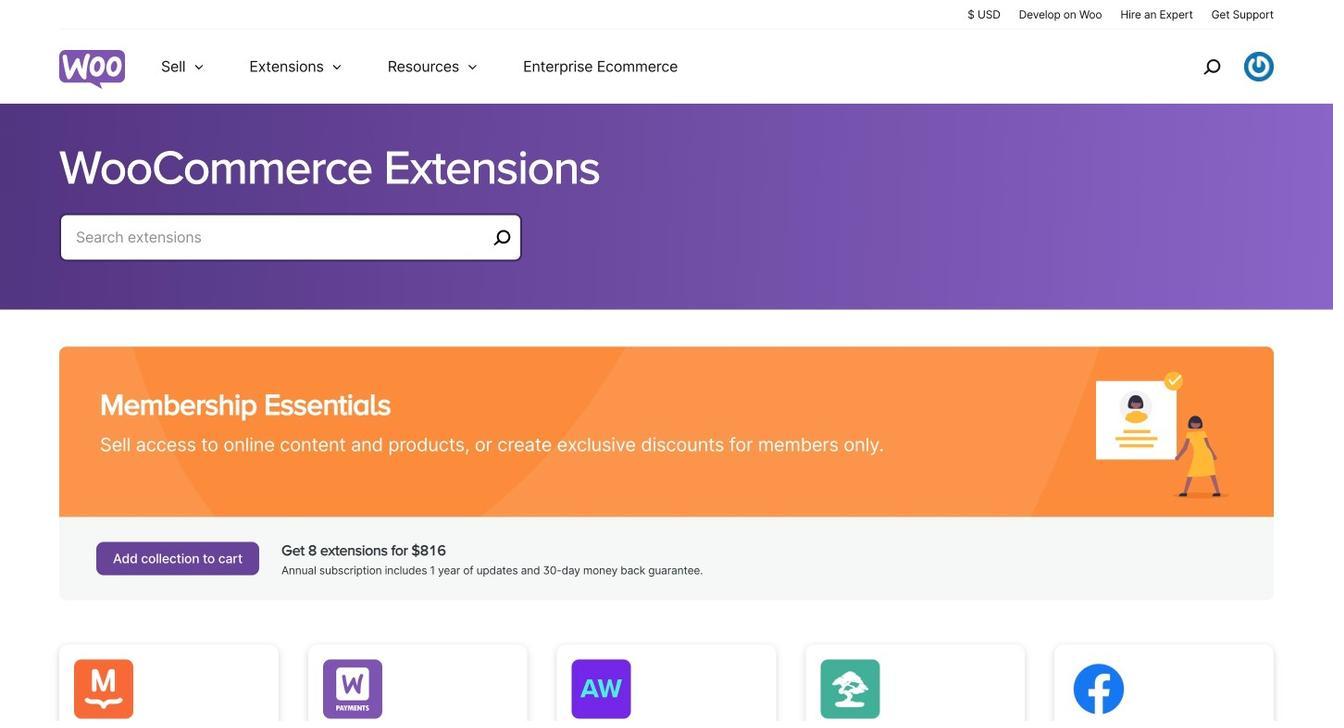 Task type: describe. For each thing, give the bounding box(es) containing it.
open account menu image
[[1244, 52, 1274, 81]]

search image
[[1197, 52, 1227, 81]]



Task type: vqa. For each thing, say whether or not it's contained in the screenshot.
Search documentation search box
no



Task type: locate. For each thing, give the bounding box(es) containing it.
Search extensions search field
[[76, 224, 487, 250]]

None search field
[[59, 213, 522, 284]]

service navigation menu element
[[1164, 37, 1274, 97]]



